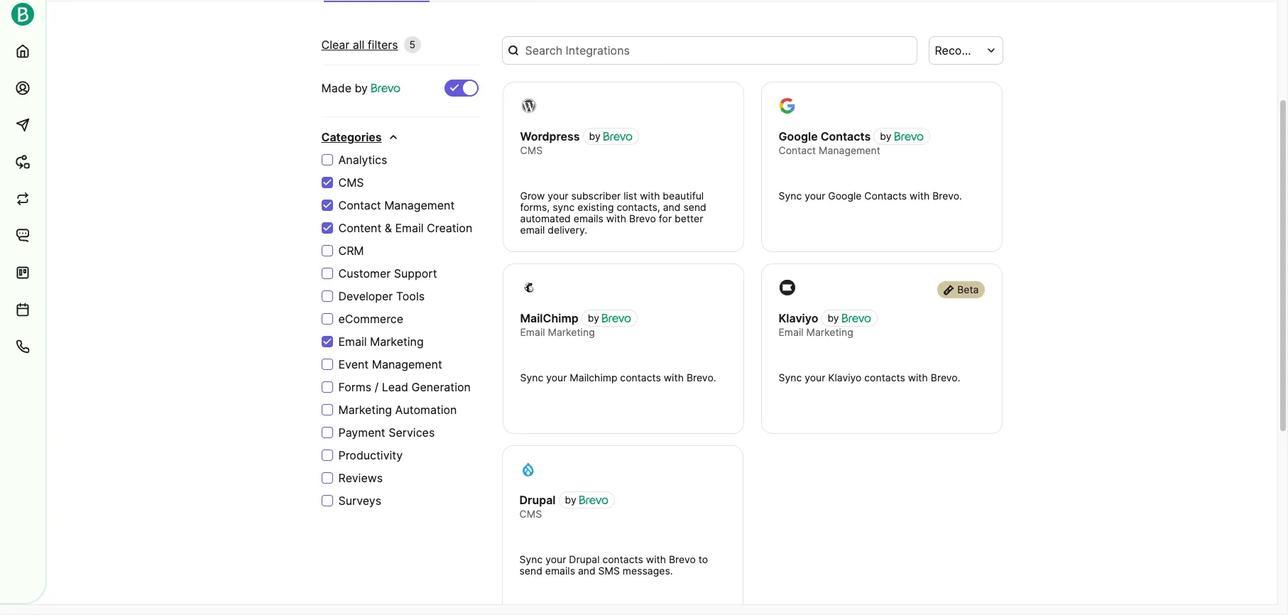 Task type: vqa. For each thing, say whether or not it's contained in the screenshot.
Manage Your Plan And Credits link
no



Task type: describe. For each thing, give the bounding box(es) containing it.
beautiful
[[663, 190, 704, 202]]

with for drupal
[[646, 553, 666, 566]]

and inside grow your subscriber list with beautiful forms, sync existing contacts, and send automated emails with brevo for better email delivery.
[[663, 201, 681, 213]]

with for mailchimp
[[664, 372, 684, 384]]

grow your subscriber list with beautiful forms, sync existing contacts, and send automated emails with brevo for better email delivery.
[[520, 190, 707, 236]]

forms / lead generation
[[339, 380, 471, 394]]

customer support
[[339, 266, 437, 281]]

left c25ys image
[[944, 284, 955, 296]]

payment
[[339, 426, 386, 440]]

email marketing for mailchimp
[[520, 326, 595, 338]]

0 vertical spatial klaviyo
[[779, 311, 819, 325]]

payment services
[[339, 426, 435, 440]]

sync for drupal
[[520, 553, 543, 566]]

0 horizontal spatial email marketing
[[339, 335, 424, 349]]

0 vertical spatial management
[[819, 144, 881, 156]]

by for wordpress
[[589, 130, 601, 142]]

1 vertical spatial cms
[[339, 175, 364, 190]]

emails inside grow your subscriber list with beautiful forms, sync existing contacts, and send automated emails with brevo for better email delivery.
[[574, 212, 604, 224]]

list
[[624, 190, 637, 202]]

developer
[[339, 289, 393, 303]]

sync for klaviyo
[[779, 372, 802, 384]]

sms
[[599, 565, 620, 577]]

creation
[[427, 221, 473, 235]]

mailchimp
[[520, 311, 579, 325]]

ecommerce
[[339, 312, 404, 326]]

1 vertical spatial google
[[829, 190, 862, 202]]

productivity
[[339, 448, 403, 462]]

brevo. for mailchimp
[[687, 372, 717, 384]]

by for klaviyo
[[828, 312, 839, 324]]

send inside sync your drupal contacts with brevo to send emails and sms messages.
[[520, 565, 543, 577]]

1 vertical spatial contact
[[339, 198, 381, 212]]

with for wordpress
[[640, 190, 660, 202]]

with for google contacts
[[910, 190, 930, 202]]

&
[[385, 221, 392, 235]]

contacts for klaviyo
[[865, 372, 906, 384]]

your for klaviyo
[[805, 372, 826, 384]]

for
[[659, 212, 672, 224]]

reviews
[[339, 471, 383, 485]]

marketing up the event management
[[370, 335, 424, 349]]

forms
[[339, 380, 372, 394]]

forms,
[[520, 201, 550, 213]]

0 vertical spatial contacts
[[821, 129, 871, 144]]

automated
[[520, 212, 571, 224]]

support
[[394, 266, 437, 281]]

email
[[520, 224, 545, 236]]

and inside sync your drupal contacts with brevo to send emails and sms messages.
[[578, 565, 596, 577]]

beta
[[958, 283, 979, 296]]

emails inside sync your drupal contacts with brevo to send emails and sms messages.
[[545, 565, 575, 577]]

0 horizontal spatial drupal
[[520, 493, 556, 507]]

sync for google contacts
[[779, 190, 802, 202]]

/
[[375, 380, 379, 394]]

automation
[[395, 403, 457, 417]]

clear
[[321, 38, 350, 52]]

cms for drupal
[[520, 508, 542, 520]]

contacts for drupal
[[603, 553, 644, 566]]

email up event
[[339, 335, 367, 349]]

brevo inside sync your drupal contacts with brevo to send emails and sms messages.
[[669, 553, 696, 566]]

by for mailchimp
[[588, 312, 600, 324]]

recommended button
[[930, 36, 1016, 65]]

klaviyo logo image
[[780, 280, 795, 296]]

event
[[339, 357, 369, 372]]

made
[[321, 81, 352, 95]]

wordpress
[[520, 129, 580, 144]]

brevo. for google contacts
[[933, 190, 963, 202]]

customer
[[339, 266, 391, 281]]

0 vertical spatial contact
[[779, 144, 816, 156]]



Task type: locate. For each thing, give the bounding box(es) containing it.
1 horizontal spatial google
[[829, 190, 862, 202]]

1 horizontal spatial brevo
[[669, 553, 696, 566]]

better
[[675, 212, 704, 224]]

send
[[684, 201, 707, 213], [520, 565, 543, 577]]

google down the 'google contacts'
[[829, 190, 862, 202]]

contacts
[[620, 372, 661, 384], [865, 372, 906, 384], [603, 553, 644, 566]]

email marketing down klaviyo logo
[[779, 326, 854, 338]]

recommended
[[935, 43, 1016, 58]]

filters
[[368, 38, 398, 52]]

0 vertical spatial brevo
[[629, 212, 656, 224]]

cms
[[520, 144, 543, 156], [339, 175, 364, 190], [520, 508, 542, 520]]

5
[[410, 38, 416, 50]]

2 vertical spatial management
[[372, 357, 442, 372]]

sync your klaviyo contacts with brevo.
[[779, 372, 961, 384]]

contacts
[[821, 129, 871, 144], [865, 190, 907, 202]]

content & email creation
[[339, 221, 473, 235]]

with for klaviyo
[[908, 372, 928, 384]]

marketing automation
[[339, 403, 457, 417]]

crm
[[339, 244, 364, 258]]

by for drupal
[[565, 494, 577, 506]]

0 vertical spatial send
[[684, 201, 707, 213]]

0 vertical spatial emails
[[574, 212, 604, 224]]

contact down the 'google contacts'
[[779, 144, 816, 156]]

by
[[355, 81, 368, 95], [589, 130, 601, 142], [880, 130, 892, 142], [588, 312, 600, 324], [828, 312, 839, 324], [565, 494, 577, 506]]

mailchimp
[[570, 372, 618, 384]]

categories
[[321, 130, 382, 144]]

1 vertical spatial emails
[[545, 565, 575, 577]]

messages.
[[623, 565, 673, 577]]

0 horizontal spatial google
[[779, 129, 818, 144]]

sync for mailchimp
[[520, 372, 544, 384]]

drupal
[[520, 493, 556, 507], [569, 553, 600, 566]]

contact up "content"
[[339, 198, 381, 212]]

emails down subscriber
[[574, 212, 604, 224]]

0 vertical spatial cms
[[520, 144, 543, 156]]

email marketing down mailchimp
[[520, 326, 595, 338]]

email marketing
[[520, 326, 595, 338], [779, 326, 854, 338], [339, 335, 424, 349]]

lead
[[382, 380, 409, 394]]

email right '&'
[[395, 221, 424, 235]]

Search Integrations search field
[[502, 36, 918, 65]]

generation
[[412, 380, 471, 394]]

0 vertical spatial drupal
[[520, 493, 556, 507]]

1 horizontal spatial and
[[663, 201, 681, 213]]

clear all filters
[[321, 38, 398, 52]]

contact management
[[779, 144, 881, 156], [339, 198, 455, 212]]

to
[[699, 553, 708, 566]]

marketing up the sync your klaviyo contacts with brevo.
[[807, 326, 854, 338]]

contact
[[779, 144, 816, 156], [339, 198, 381, 212]]

0 horizontal spatial send
[[520, 565, 543, 577]]

1 vertical spatial contact management
[[339, 198, 455, 212]]

google contacts logo image
[[780, 98, 795, 114]]

existing
[[578, 201, 614, 213]]

grow
[[520, 190, 545, 202]]

sync
[[553, 201, 575, 213]]

sync your google contacts with brevo.
[[779, 190, 963, 202]]

all
[[353, 38, 365, 52]]

0 vertical spatial contact management
[[779, 144, 881, 156]]

drupal inside sync your drupal contacts with brevo to send emails and sms messages.
[[569, 553, 600, 566]]

2 horizontal spatial email marketing
[[779, 326, 854, 338]]

emails left sms
[[545, 565, 575, 577]]

mailchimp logo image
[[521, 280, 537, 296]]

management down the 'google contacts'
[[819, 144, 881, 156]]

email
[[395, 221, 424, 235], [520, 326, 545, 338], [779, 326, 804, 338], [339, 335, 367, 349]]

1 vertical spatial drupal
[[569, 553, 600, 566]]

0 horizontal spatial contact management
[[339, 198, 455, 212]]

marketing down mailchimp
[[548, 326, 595, 338]]

2 vertical spatial cms
[[520, 508, 542, 520]]

your for wordpress
[[548, 190, 569, 202]]

cms down analytics
[[339, 175, 364, 190]]

1 horizontal spatial klaviyo
[[829, 372, 862, 384]]

brevo inside grow your subscriber list with beautiful forms, sync existing contacts, and send automated emails with brevo for better email delivery.
[[629, 212, 656, 224]]

brevo. for klaviyo
[[931, 372, 961, 384]]

google
[[779, 129, 818, 144], [829, 190, 862, 202]]

made by
[[321, 81, 371, 95]]

1 horizontal spatial contact
[[779, 144, 816, 156]]

drupal down drupal logo
[[520, 493, 556, 507]]

brevo left for
[[629, 212, 656, 224]]

marketing up payment on the left bottom of the page
[[339, 403, 392, 417]]

your inside grow your subscriber list with beautiful forms, sync existing contacts, and send automated emails with brevo for better email delivery.
[[548, 190, 569, 202]]

1 horizontal spatial drupal
[[569, 553, 600, 566]]

your inside sync your drupal contacts with brevo to send emails and sms messages.
[[546, 553, 567, 566]]

sync your drupal contacts with brevo to send emails and sms messages.
[[520, 553, 708, 577]]

cms down drupal logo
[[520, 508, 542, 520]]

contact management down the 'google contacts'
[[779, 144, 881, 156]]

drupal logo image
[[520, 462, 536, 477]]

sync your mailchimp contacts with brevo.
[[520, 372, 717, 384]]

delivery.
[[548, 224, 588, 236]]

categories link
[[321, 129, 399, 146]]

tab list
[[324, 0, 539, 2]]

brevo left to
[[669, 553, 696, 566]]

with inside sync your drupal contacts with brevo to send emails and sms messages.
[[646, 553, 666, 566]]

and left sms
[[578, 565, 596, 577]]

your for drupal
[[546, 553, 567, 566]]

with
[[640, 190, 660, 202], [910, 190, 930, 202], [607, 212, 627, 224], [664, 372, 684, 384], [908, 372, 928, 384], [646, 553, 666, 566]]

surveys
[[339, 494, 382, 508]]

google contacts
[[779, 129, 871, 144]]

1 vertical spatial send
[[520, 565, 543, 577]]

1 vertical spatial klaviyo
[[829, 372, 862, 384]]

0 vertical spatial google
[[779, 129, 818, 144]]

0 horizontal spatial klaviyo
[[779, 311, 819, 325]]

1 vertical spatial brevo
[[669, 553, 696, 566]]

marketing
[[548, 326, 595, 338], [807, 326, 854, 338], [370, 335, 424, 349], [339, 403, 392, 417]]

emails
[[574, 212, 604, 224], [545, 565, 575, 577]]

clear all filters link
[[321, 36, 398, 53]]

send inside grow your subscriber list with beautiful forms, sync existing contacts, and send automated emails with brevo for better email delivery.
[[684, 201, 707, 213]]

sync inside sync your drupal contacts with brevo to send emails and sms messages.
[[520, 553, 543, 566]]

developer tools
[[339, 289, 425, 303]]

1 horizontal spatial email marketing
[[520, 326, 595, 338]]

email down mailchimp
[[520, 326, 545, 338]]

brevo.
[[933, 190, 963, 202], [687, 372, 717, 384], [931, 372, 961, 384]]

management up forms / lead generation
[[372, 357, 442, 372]]

by for google contacts
[[880, 130, 892, 142]]

sync
[[779, 190, 802, 202], [520, 372, 544, 384], [779, 372, 802, 384], [520, 553, 543, 566]]

cms down wordpress
[[520, 144, 543, 156]]

your
[[548, 190, 569, 202], [805, 190, 826, 202], [546, 372, 567, 384], [805, 372, 826, 384], [546, 553, 567, 566]]

email marketing for klaviyo
[[779, 326, 854, 338]]

tools
[[396, 289, 425, 303]]

event management
[[339, 357, 442, 372]]

1 horizontal spatial contact management
[[779, 144, 881, 156]]

contact management up '&'
[[339, 198, 455, 212]]

subscriber
[[571, 190, 621, 202]]

0 vertical spatial and
[[663, 201, 681, 213]]

content
[[339, 221, 382, 235]]

and right contacts,
[[663, 201, 681, 213]]

management up "content & email creation"
[[384, 198, 455, 212]]

wordpress logo image
[[521, 98, 537, 114]]

your for mailchimp
[[546, 372, 567, 384]]

email marketing up the event management
[[339, 335, 424, 349]]

0 horizontal spatial brevo
[[629, 212, 656, 224]]

klaviyo
[[779, 311, 819, 325], [829, 372, 862, 384]]

contacts inside sync your drupal contacts with brevo to send emails and sms messages.
[[603, 553, 644, 566]]

1 vertical spatial and
[[578, 565, 596, 577]]

0 horizontal spatial contact
[[339, 198, 381, 212]]

None checkbox
[[444, 80, 478, 97]]

0 horizontal spatial and
[[578, 565, 596, 577]]

services
[[389, 426, 435, 440]]

brevo
[[629, 212, 656, 224], [669, 553, 696, 566]]

1 horizontal spatial send
[[684, 201, 707, 213]]

cms for wordpress
[[520, 144, 543, 156]]

management
[[819, 144, 881, 156], [384, 198, 455, 212], [372, 357, 442, 372]]

contacts,
[[617, 201, 661, 213]]

your for google contacts
[[805, 190, 826, 202]]

email down klaviyo logo
[[779, 326, 804, 338]]

and
[[663, 201, 681, 213], [578, 565, 596, 577]]

drupal left messages.
[[569, 553, 600, 566]]

analytics
[[339, 153, 387, 167]]

1 vertical spatial contacts
[[865, 190, 907, 202]]

contacts for mailchimp
[[620, 372, 661, 384]]

google down google contacts logo
[[779, 129, 818, 144]]

1 vertical spatial management
[[384, 198, 455, 212]]



